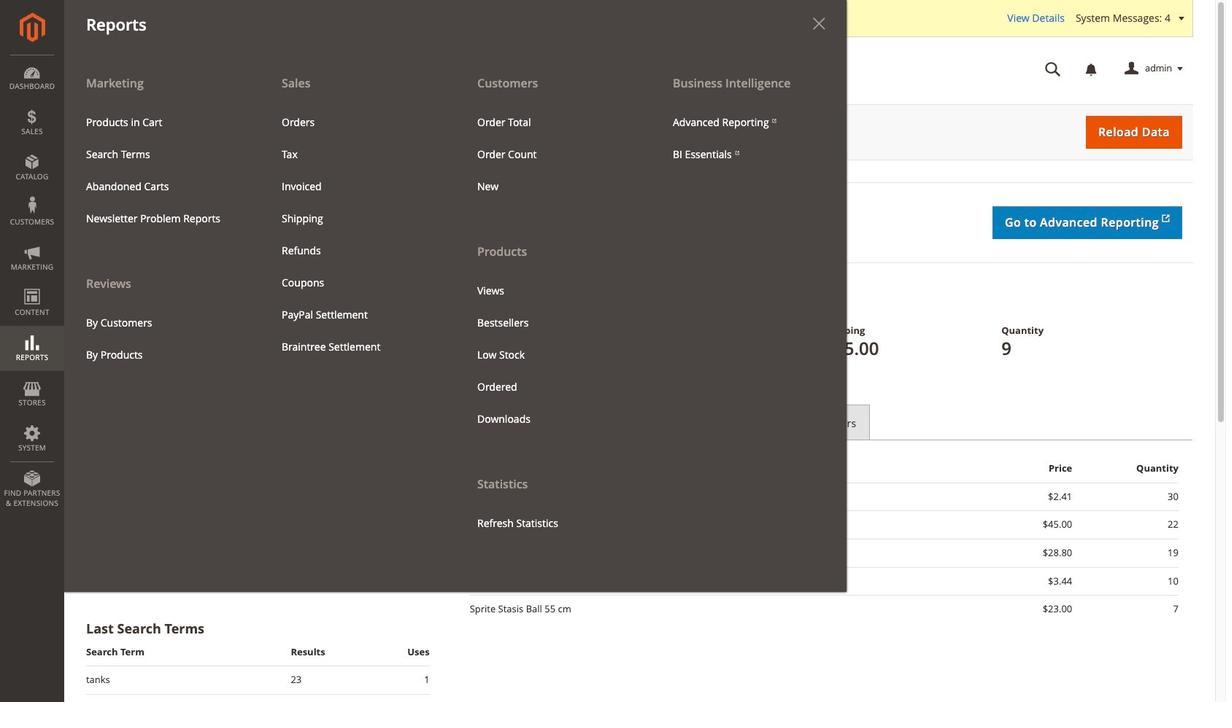 Task type: locate. For each thing, give the bounding box(es) containing it.
menu bar
[[0, 0, 847, 593]]

menu
[[64, 67, 847, 593], [64, 67, 260, 371], [455, 67, 651, 540], [75, 106, 249, 235], [271, 106, 444, 363], [466, 106, 640, 203], [662, 106, 836, 171], [466, 275, 640, 435], [75, 307, 249, 371]]



Task type: describe. For each thing, give the bounding box(es) containing it.
magento admin panel image
[[19, 12, 45, 42]]



Task type: vqa. For each thing, say whether or not it's contained in the screenshot.
menu
yes



